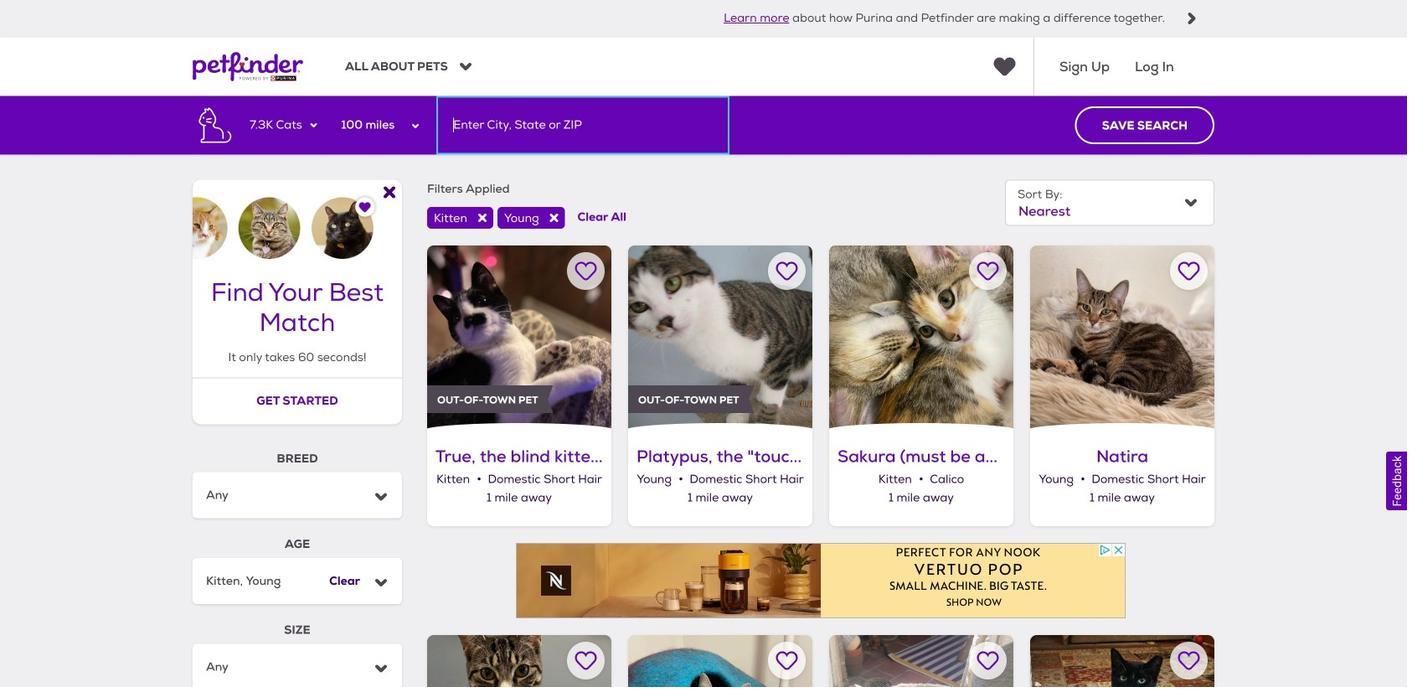 Task type: describe. For each thing, give the bounding box(es) containing it.
Enter City, State or ZIP text field
[[437, 96, 730, 155]]

platypus, the "touchy-feely" lap-cat: he squeals! he drools! he's always glad to see you!, adoptable cat, young male domestic short hair, 1 mile away, out-of-town pet. image
[[628, 245, 813, 430]]

natira, adoptable cat, young female domestic short hair, 1 mile away. image
[[1031, 245, 1215, 430]]

petfinder home image
[[193, 37, 303, 96]]

sakura (must be adopted with lady tsunade), adoptable cat, kitten female calico, 1 mile away. image
[[830, 245, 1014, 430]]

morgan, adoptable cat, young male domestic short hair, 1 mile away. image
[[1031, 635, 1215, 687]]

alice, adoptable cat, young female domestic short hair, 1 mile away. image
[[427, 635, 612, 687]]

kirk, adoptable cat, young male domestic short hair, 1 mile away. image
[[628, 635, 813, 687]]

true, the blind kitten who loves belly kisses & trying to stand on your head!, adoptable cat, kitten female domestic short hair, 1 mile away, out-of-town pet. image
[[427, 245, 612, 430]]



Task type: locate. For each thing, give the bounding box(es) containing it.
main content
[[0, 96, 1408, 687]]

potential cat matches image
[[193, 180, 402, 259]]

advertisement element
[[516, 543, 1126, 619]]

lucy, adoptable cat, young female domestic short hair, 1 mile away. image
[[830, 635, 1014, 687]]



Task type: vqa. For each thing, say whether or not it's contained in the screenshot.
True, the blind kitten who loves belly kisses & trying to stand on your head!, adoptable Cat, Kitten Female Domestic Short Hair, 1 mile away, Out-of-town pet. image
yes



